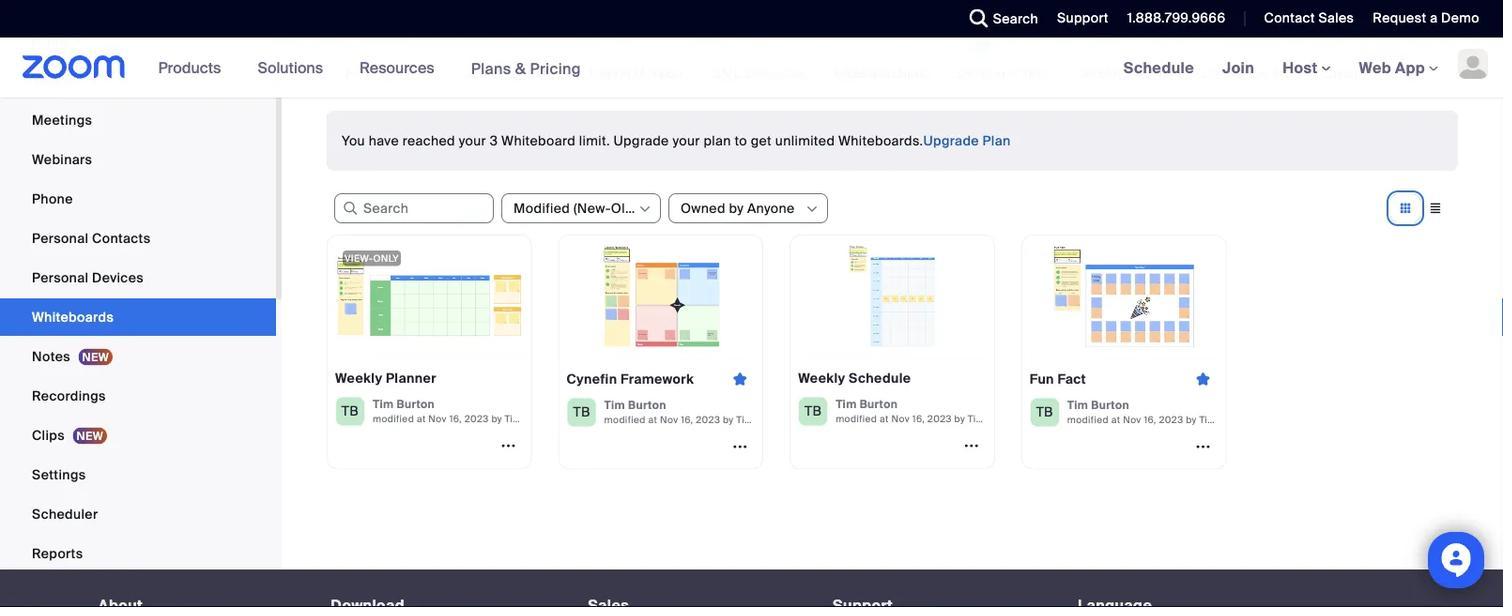 Task type: describe. For each thing, give the bounding box(es) containing it.
recordings
[[32, 387, 106, 405]]

(new-
[[574, 200, 611, 217]]

to
[[735, 132, 748, 149]]

clips link
[[0, 417, 276, 455]]

laboratory report
[[1200, 64, 1317, 82]]

tb for fun fact, modified at nov 16, 2023 by tim burton, link, starred element
[[1037, 404, 1054, 421]]

products
[[158, 58, 221, 77]]

weekly schedule inside weekly schedule, modified at nov 16, 2023 by tim burton, link element
[[799, 370, 911, 387]]

app
[[1396, 58, 1426, 77]]

tb for cynefin framework, modified at nov 16, 2023 by tim burton, link, starred element
[[573, 404, 591, 421]]

at inside fun fact, modified at nov 16, 2023 by tim burton, link, starred element
[[1112, 414, 1121, 426]]

solutions
[[258, 58, 323, 77]]

view-only
[[345, 252, 399, 264]]

asset
[[1445, 64, 1481, 82]]

meetings
[[32, 111, 92, 129]]

2023 for more options for cynefin framework icon
[[696, 414, 721, 426]]

thumbnail of fun fact image
[[1030, 243, 1219, 349]]

diagram
[[785, 64, 839, 82]]

by up more options for weekly planner icon
[[492, 413, 502, 425]]

you have reached your 3 whiteboard limit. upgrade your plan to get unlimited whiteboards. upgrade plan
[[342, 132, 1011, 149]]

weekly planner element
[[1074, 64, 1187, 83]]

laboratory report element
[[1197, 64, 1317, 83]]

weekly planner button
[[1074, 0, 1187, 83]]

at for 'more options for weekly schedule' icon
[[880, 413, 889, 425]]

2 heading from the left
[[331, 598, 554, 608]]

demo
[[1442, 9, 1480, 27]]

view-
[[345, 252, 373, 264]]

reached
[[403, 132, 455, 149]]

get
[[751, 132, 772, 149]]

reports link
[[0, 535, 276, 573]]

at for more options for cynefin framework icon
[[649, 414, 658, 426]]

fun fact inside application
[[1030, 370, 1087, 388]]

2 upgrade from the left
[[924, 132, 979, 149]]

uml class diagram element
[[708, 64, 839, 83]]

learning experience canvas
[[468, 64, 651, 82]]

meetings navigation
[[1110, 38, 1504, 99]]

cynefin inside application
[[567, 370, 618, 388]]

cynefin framework inside button
[[1322, 64, 1445, 82]]

cynefin framework element
[[1319, 64, 1445, 83]]

nov for more options for cynefin framework icon
[[660, 414, 679, 426]]

cynefin framework inside application
[[567, 370, 694, 388]]

plan
[[704, 132, 731, 149]]

banner containing products
[[0, 38, 1504, 99]]

old)
[[611, 200, 637, 217]]

notes link
[[0, 338, 276, 376]]

modified for cynefin framework, modified at nov 16, 2023 by tim burton, link, starred element
[[604, 414, 646, 426]]

schedule inside schedule link
[[1124, 58, 1195, 77]]

resources button
[[360, 38, 443, 98]]

a inside button
[[1077, 64, 1085, 82]]

tim burton modified at nov 16, 2023 by tim burton inside fun fact, modified at nov 16, 2023 by tim burton, link, starred element
[[1068, 398, 1251, 426]]

scheduler
[[32, 506, 98, 523]]

whiteboards.
[[839, 132, 924, 149]]

sales
[[1319, 9, 1355, 27]]

support link up twist
[[1058, 9, 1109, 27]]

scheduler link
[[0, 496, 276, 533]]

weekly inside weekly planner element
[[1078, 64, 1124, 82]]

webinars
[[32, 151, 92, 168]]

request
[[1373, 9, 1427, 27]]

unlimited
[[776, 132, 835, 149]]

16, for 'more options for weekly schedule' icon
[[913, 413, 925, 425]]

&
[[515, 58, 526, 78]]

profile picture image
[[1459, 49, 1489, 79]]

pricing
[[530, 58, 581, 78]]

phone link
[[0, 180, 276, 218]]

uml class diagram
[[712, 64, 839, 82]]

web app
[[1360, 58, 1426, 77]]

personal for personal devices
[[32, 269, 89, 286]]

weekly inside weekly planner, modified at nov 16, 2023 by tim burton, link element
[[335, 370, 383, 387]]

show options image
[[638, 202, 653, 217]]

host
[[1283, 58, 1322, 77]]

1.888.799.9666 button up schedule link
[[1128, 9, 1226, 27]]

0 vertical spatial a
[[1431, 9, 1438, 27]]

cynefin framework application
[[567, 365, 755, 394]]

planner inside button
[[1127, 64, 1176, 82]]

marketing
[[634, 64, 699, 82]]

upgrade plan button
[[924, 126, 1011, 156]]

tell
[[1022, 64, 1044, 82]]

1 vertical spatial planner
[[386, 370, 437, 387]]

Search text field
[[334, 193, 494, 224]]

asset management element
[[1441, 64, 1504, 83]]

1 upgrade from the left
[[614, 132, 669, 149]]

class
[[745, 64, 781, 82]]

fun fact element
[[342, 64, 455, 83]]

thumbnail of weekly planner image
[[335, 243, 524, 349]]

recordings link
[[0, 378, 276, 415]]

owned by anyone
[[681, 200, 795, 217]]

schedule inside weekly schedule element
[[883, 64, 943, 82]]

only
[[373, 252, 399, 264]]

plan
[[983, 132, 1011, 149]]

uml
[[712, 64, 742, 82]]

tb for weekly planner, modified at nov 16, 2023 by tim burton, link element at the left of page
[[342, 403, 359, 420]]

notes
[[32, 348, 70, 365]]

more options for weekly schedule image
[[957, 437, 987, 454]]

learning experience canvas button
[[464, 0, 651, 83]]

home link
[[0, 23, 276, 60]]

fact inside application
[[1058, 370, 1087, 388]]

3 heading from the left
[[588, 598, 799, 608]]

2023 for more options for weekly planner icon
[[465, 413, 489, 425]]

show and tell with a twist element
[[952, 64, 1121, 83]]

framework inside application
[[621, 370, 694, 388]]

personal for personal contacts
[[32, 230, 89, 247]]

personal menu menu
[[0, 23, 276, 575]]

weekly schedule element
[[830, 64, 943, 83]]

fun fact inside button
[[346, 64, 401, 82]]

canvas for digital marketing canvas
[[702, 64, 749, 82]]

devices
[[92, 269, 144, 286]]

by for thumbnail of weekly schedule
[[955, 413, 966, 425]]

join
[[1223, 58, 1255, 77]]

nov for 'more options for weekly schedule' icon
[[892, 413, 910, 425]]

host button
[[1283, 58, 1331, 77]]

product information navigation
[[144, 38, 595, 99]]

by inside popup button
[[729, 200, 744, 217]]

owned by anyone button
[[681, 194, 804, 223]]

with
[[1047, 64, 1074, 82]]

contact
[[1265, 9, 1316, 27]]

plans & pricing
[[471, 58, 581, 78]]

digital marketing canvas element
[[586, 64, 749, 83]]

uml class diagram button
[[708, 0, 839, 83]]

settings link
[[0, 456, 276, 494]]

canvas for learning experience canvas
[[604, 64, 651, 82]]

show and tell with a twist button
[[952, 0, 1121, 83]]

at for more options for weekly planner icon
[[417, 413, 426, 425]]

limit.
[[579, 132, 610, 149]]

weekly schedule inside weekly schedule element
[[834, 64, 943, 82]]

fun fact application
[[1030, 365, 1219, 394]]

tim burton modified at nov 16, 2023 by tim burton for more options for weekly planner icon
[[373, 397, 556, 425]]

resources
[[360, 58, 435, 77]]



Task type: locate. For each thing, give the bounding box(es) containing it.
laboratory
[[1200, 64, 1269, 82]]

weekly inside weekly schedule, modified at nov 16, 2023 by tim burton, link element
[[799, 370, 846, 387]]

tim burton modified at nov 16, 2023 by tim burton down cynefin framework application
[[604, 398, 788, 426]]

weekly planner inside button
[[1078, 64, 1176, 82]]

1 vertical spatial cynefin framework
[[567, 370, 694, 388]]

contacts
[[92, 230, 151, 247]]

by for thumbnail of cynefin framework
[[723, 414, 734, 426]]

show
[[956, 64, 991, 82]]

solutions button
[[258, 38, 332, 98]]

1 vertical spatial personal
[[32, 269, 89, 286]]

modified for weekly planner, modified at nov 16, 2023 by tim burton, link element at the left of page
[[373, 413, 414, 425]]

1 canvas from the left
[[604, 64, 651, 82]]

search
[[993, 10, 1039, 27]]

you
[[342, 132, 365, 149]]

your left "3"
[[459, 132, 486, 149]]

weekly schedule
[[834, 64, 943, 82], [799, 370, 911, 387]]

have
[[369, 132, 399, 149]]

digital
[[590, 64, 631, 82]]

support link
[[1044, 0, 1114, 38], [1058, 9, 1109, 27]]

a right with
[[1077, 64, 1085, 82]]

16, for more options for cynefin framework icon
[[681, 414, 694, 426]]

0 vertical spatial weekly schedule
[[834, 64, 943, 82]]

weekly inside weekly schedule element
[[834, 64, 879, 82]]

weekly planner
[[1078, 64, 1176, 82], [335, 370, 437, 387]]

1 vertical spatial fun fact
[[1030, 370, 1087, 388]]

1 your from the left
[[459, 132, 486, 149]]

modified for fun fact, modified at nov 16, 2023 by tim burton, link, starred element
[[1068, 414, 1109, 426]]

1 personal from the top
[[32, 230, 89, 247]]

products button
[[158, 38, 230, 98]]

schedule
[[1124, 58, 1195, 77], [883, 64, 943, 82], [849, 370, 911, 387]]

1 horizontal spatial framework
[[1374, 64, 1445, 82]]

tim burton modified at nov 16, 2023 by tim burton inside cynefin framework, modified at nov 16, 2023 by tim burton, link, starred element
[[604, 398, 788, 426]]

0 horizontal spatial a
[[1077, 64, 1085, 82]]

more options for cynefin framework image
[[725, 438, 755, 455]]

grid mode, selected image
[[1391, 200, 1421, 217]]

learning
[[468, 64, 524, 82]]

1 horizontal spatial cynefin
[[1322, 64, 1371, 82]]

weekly planner down thumbnail of weekly planner
[[335, 370, 437, 387]]

0 horizontal spatial canvas
[[604, 64, 651, 82]]

1 horizontal spatial fun fact
[[1030, 370, 1087, 388]]

personal down phone
[[32, 230, 89, 247]]

plans & pricing link
[[471, 58, 581, 78], [471, 58, 581, 78]]

0 vertical spatial weekly planner
[[1078, 64, 1176, 82]]

16,
[[450, 413, 462, 425], [913, 413, 925, 425], [681, 414, 694, 426], [1144, 414, 1157, 426]]

webinars link
[[0, 141, 276, 178]]

web app button
[[1360, 58, 1439, 77]]

weekly schedule, modified at nov 16, 2023 by tim burton, link element
[[790, 235, 1019, 470]]

tim burton modified at nov 16, 2023 by tim burton inside weekly schedule, modified at nov 16, 2023 by tim burton, link element
[[836, 397, 1019, 425]]

contact sales link
[[1250, 0, 1359, 38], [1265, 9, 1355, 27]]

anyone
[[748, 200, 795, 217]]

personal contacts link
[[0, 220, 276, 257]]

thumbnail of weekly schedule image
[[799, 243, 987, 349]]

tim burton modified at nov 16, 2023 by tim burton up more options for weekly planner icon
[[373, 397, 556, 425]]

at inside weekly planner, modified at nov 16, 2023 by tim burton, link element
[[417, 413, 426, 425]]

planner down thumbnail of weekly planner
[[386, 370, 437, 387]]

whiteboard
[[502, 132, 576, 149]]

modified (new-old)
[[514, 200, 637, 217]]

fun fact, modified at nov 16, 2023 by tim burton, link, starred element
[[1022, 235, 1251, 470]]

1 vertical spatial fact
[[1058, 370, 1087, 388]]

at inside cynefin framework, modified at nov 16, 2023 by tim burton, link, starred element
[[649, 414, 658, 426]]

click to unstar the whiteboard fun fact image
[[1188, 370, 1219, 388]]

2023 for 'more options for weekly schedule' icon
[[928, 413, 952, 425]]

by up more options for cynefin framework icon
[[723, 414, 734, 426]]

asset ma
[[1445, 64, 1504, 82]]

1 vertical spatial cynefin
[[567, 370, 618, 388]]

0 vertical spatial personal
[[32, 230, 89, 247]]

0 vertical spatial fact
[[373, 64, 401, 82]]

search button
[[956, 0, 1044, 38]]

modified for weekly schedule, modified at nov 16, 2023 by tim burton, link element
[[836, 413, 878, 425]]

whiteboards link
[[0, 299, 276, 336]]

weekly schedule down thumbnail of weekly schedule
[[799, 370, 911, 387]]

tb inside weekly planner, modified at nov 16, 2023 by tim burton, link element
[[342, 403, 359, 420]]

4 heading from the left
[[833, 598, 1044, 608]]

tb for weekly schedule, modified at nov 16, 2023 by tim burton, link element
[[805, 403, 822, 420]]

tb
[[342, 403, 359, 420], [805, 403, 822, 420], [573, 404, 591, 421], [1037, 404, 1054, 421]]

reports
[[32, 545, 83, 563]]

personal devices link
[[0, 259, 276, 297]]

support link up with
[[1044, 0, 1114, 38]]

1 horizontal spatial planner
[[1127, 64, 1176, 82]]

1 horizontal spatial your
[[673, 132, 700, 149]]

planner right twist
[[1127, 64, 1176, 82]]

tim burton modified at nov 16, 2023 by tim burton for 'more options for weekly schedule' icon
[[836, 397, 1019, 425]]

nov
[[429, 413, 447, 425], [892, 413, 910, 425], [660, 414, 679, 426], [1123, 414, 1142, 426]]

tb inside weekly schedule, modified at nov 16, 2023 by tim burton, link element
[[805, 403, 822, 420]]

web
[[1360, 58, 1392, 77]]

schedule left show
[[883, 64, 943, 82]]

fact inside button
[[373, 64, 401, 82]]

0 horizontal spatial cynefin
[[567, 370, 618, 388]]

cynefin
[[1322, 64, 1371, 82], [567, 370, 618, 388]]

schedule down thumbnail of weekly schedule
[[849, 370, 911, 387]]

fun inside fun fact application
[[1030, 370, 1055, 388]]

digital marketing canvas
[[590, 64, 749, 82]]

by for thumbnail of fun fact
[[1186, 414, 1197, 426]]

settings
[[32, 466, 86, 484]]

tim burton modified at nov 16, 2023 by tim burton up 'more options for weekly schedule' icon
[[836, 397, 1019, 425]]

personal up whiteboards
[[32, 269, 89, 286]]

cynefin framework
[[1322, 64, 1445, 82], [567, 370, 694, 388]]

0 vertical spatial cynefin
[[1322, 64, 1371, 82]]

support
[[1058, 9, 1109, 27]]

2 personal from the top
[[32, 269, 89, 286]]

0 vertical spatial framework
[[1374, 64, 1445, 82]]

request a demo
[[1373, 9, 1480, 27]]

weekly planner, modified at nov 16, 2023 by tim burton, link element
[[327, 235, 556, 470]]

0 horizontal spatial fact
[[373, 64, 401, 82]]

profile link
[[0, 62, 276, 100]]

1 vertical spatial a
[[1077, 64, 1085, 82]]

tim burton modified at nov 16, 2023 by tim burton
[[373, 397, 556, 425], [836, 397, 1019, 425], [604, 398, 788, 426], [1068, 398, 1251, 426]]

0 horizontal spatial fun fact
[[346, 64, 401, 82]]

fun
[[346, 64, 369, 82], [1030, 370, 1055, 388]]

side navigation navigation
[[0, 0, 282, 575]]

and
[[994, 64, 1018, 82]]

tim burton modified at nov 16, 2023 by tim burton inside weekly planner, modified at nov 16, 2023 by tim burton, link element
[[373, 397, 556, 425]]

1 horizontal spatial a
[[1431, 9, 1438, 27]]

cynefin inside button
[[1322, 64, 1371, 82]]

contact sales
[[1265, 9, 1355, 27]]

1 vertical spatial weekly schedule
[[799, 370, 911, 387]]

1.888.799.9666 button up weekly planner element
[[1114, 0, 1231, 38]]

0 horizontal spatial your
[[459, 132, 486, 149]]

1 horizontal spatial fun
[[1030, 370, 1055, 388]]

your
[[459, 132, 486, 149], [673, 132, 700, 149]]

schedule down 1.888.799.9666
[[1124, 58, 1195, 77]]

at
[[417, 413, 426, 425], [880, 413, 889, 425], [649, 414, 658, 426], [1112, 414, 1121, 426]]

cynefin framework, modified at nov 16, 2023 by tim burton, link, starred element
[[558, 235, 788, 470]]

1 horizontal spatial cynefin framework
[[1322, 64, 1445, 82]]

tim
[[373, 397, 394, 412], [836, 397, 857, 412], [604, 398, 625, 413], [1068, 398, 1089, 413], [505, 413, 522, 425], [968, 413, 985, 425], [737, 414, 754, 426], [1200, 414, 1217, 426]]

more options for weekly planner image
[[494, 437, 524, 454]]

learning experience canvas element
[[464, 64, 651, 83]]

ma
[[1484, 64, 1504, 82]]

2 your from the left
[[673, 132, 700, 149]]

schedule link
[[1110, 38, 1209, 98]]

tb inside fun fact, modified at nov 16, 2023 by tim burton, link, starred element
[[1037, 404, 1054, 421]]

click to unstar the whiteboard cynefin framework image
[[725, 370, 755, 388]]

more options for fun fact image
[[1188, 438, 1219, 455]]

fun inside fun fact element
[[346, 64, 369, 82]]

tb inside cynefin framework, modified at nov 16, 2023 by tim burton, link, starred element
[[573, 404, 591, 421]]

fact
[[373, 64, 401, 82], [1058, 370, 1087, 388]]

clips
[[32, 427, 65, 444]]

weekly planner right with
[[1078, 64, 1176, 82]]

tim burton modified at nov 16, 2023 by tim burton for more options for cynefin framework icon
[[604, 398, 788, 426]]

1 heading from the left
[[98, 598, 297, 608]]

list mode, not selected image
[[1421, 200, 1451, 217]]

digital marketing canvas button
[[586, 0, 749, 83]]

upgrade right limit.
[[614, 132, 669, 149]]

framework inside button
[[1374, 64, 1445, 82]]

0 vertical spatial planner
[[1127, 64, 1176, 82]]

personal devices
[[32, 269, 144, 286]]

plans
[[471, 58, 511, 78]]

2023
[[465, 413, 489, 425], [928, 413, 952, 425], [696, 414, 721, 426], [1159, 414, 1184, 426]]

personal contacts
[[32, 230, 151, 247]]

laboratory report button
[[1197, 0, 1317, 83]]

report
[[1273, 64, 1317, 82]]

by up more options for fun fact icon
[[1186, 414, 1197, 426]]

burton
[[397, 397, 435, 412], [860, 397, 898, 412], [628, 398, 667, 413], [1092, 398, 1130, 413], [525, 413, 556, 425], [988, 413, 1019, 425], [756, 414, 788, 426], [1219, 414, 1251, 426]]

1 horizontal spatial fact
[[1058, 370, 1087, 388]]

fun fact button
[[342, 0, 455, 83]]

1 horizontal spatial upgrade
[[924, 132, 979, 149]]

0 horizontal spatial fun
[[346, 64, 369, 82]]

banner
[[0, 38, 1504, 99]]

a left demo
[[1431, 9, 1438, 27]]

16, for more options for weekly planner icon
[[450, 413, 462, 425]]

modified
[[514, 200, 570, 217]]

by up 'more options for weekly schedule' icon
[[955, 413, 966, 425]]

asset ma button
[[1441, 0, 1504, 83]]

1 horizontal spatial canvas
[[702, 64, 749, 82]]

0 horizontal spatial cynefin framework
[[567, 370, 694, 388]]

nov for more options for weekly planner icon
[[429, 413, 447, 425]]

show and tell with a twist
[[956, 64, 1121, 82]]

1 vertical spatial fun
[[1030, 370, 1055, 388]]

join link
[[1209, 38, 1269, 98]]

3
[[490, 132, 498, 149]]

experience
[[528, 64, 600, 82]]

canvas
[[604, 64, 651, 82], [702, 64, 749, 82]]

profile
[[32, 72, 74, 89]]

upgrade left plan
[[924, 132, 979, 149]]

1.888.799.9666
[[1128, 9, 1226, 27]]

owned
[[681, 200, 726, 217]]

at inside weekly schedule, modified at nov 16, 2023 by tim burton, link element
[[880, 413, 889, 425]]

0 horizontal spatial framework
[[621, 370, 694, 388]]

1 vertical spatial weekly planner
[[335, 370, 437, 387]]

0 vertical spatial fun fact
[[346, 64, 401, 82]]

weekly schedule up whiteboards.
[[834, 64, 943, 82]]

1 horizontal spatial weekly planner
[[1078, 64, 1176, 82]]

home
[[32, 32, 71, 50]]

0 vertical spatial cynefin framework
[[1322, 64, 1445, 82]]

upgrade
[[614, 132, 669, 149], [924, 132, 979, 149]]

schedule inside weekly schedule, modified at nov 16, 2023 by tim burton, link element
[[849, 370, 911, 387]]

tim burton modified at nov 16, 2023 by tim burton down fun fact application
[[1068, 398, 1251, 426]]

0 horizontal spatial weekly planner
[[335, 370, 437, 387]]

heading
[[98, 598, 297, 608], [331, 598, 554, 608], [588, 598, 799, 608], [833, 598, 1044, 608]]

request a demo link
[[1359, 0, 1504, 38], [1373, 9, 1480, 27]]

2 canvas from the left
[[702, 64, 749, 82]]

1 vertical spatial framework
[[621, 370, 694, 388]]

zoom logo image
[[23, 55, 125, 79]]

show options image
[[805, 202, 820, 217]]

0 vertical spatial fun
[[346, 64, 369, 82]]

weekly
[[834, 64, 879, 82], [1078, 64, 1124, 82], [335, 370, 383, 387], [799, 370, 846, 387]]

0 horizontal spatial upgrade
[[614, 132, 669, 149]]

your left the plan
[[673, 132, 700, 149]]

by right owned at the left
[[729, 200, 744, 217]]

0 horizontal spatial planner
[[386, 370, 437, 387]]

thumbnail of cynefin framework image
[[567, 243, 755, 349]]



Task type: vqa. For each thing, say whether or not it's contained in the screenshot.
ADMIN
no



